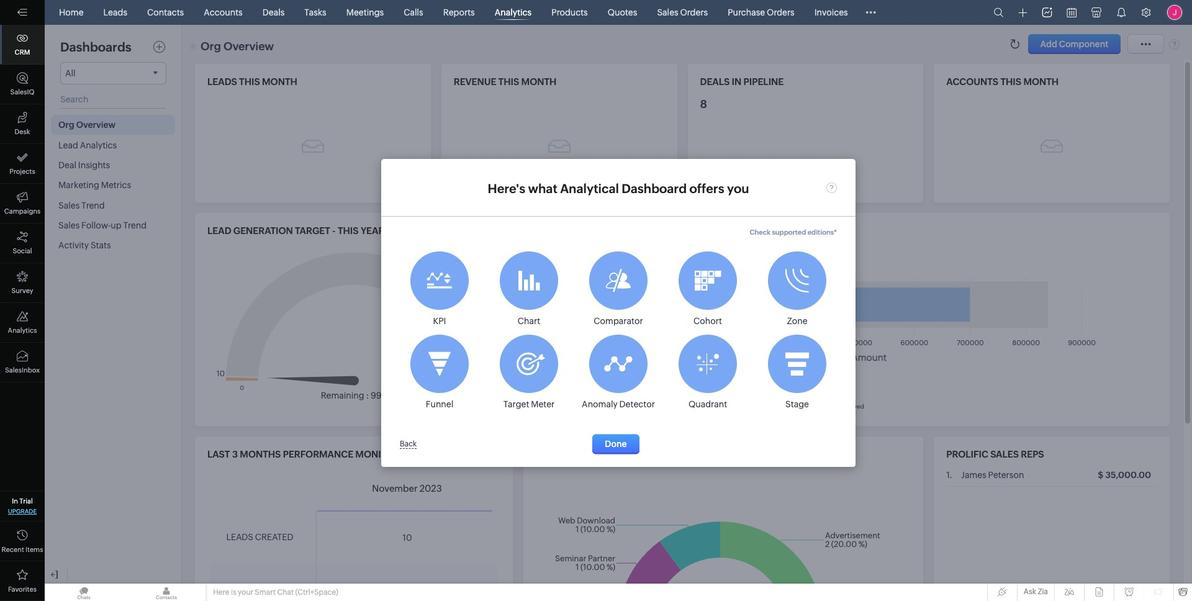 Task type: locate. For each thing, give the bounding box(es) containing it.
campaigns
[[4, 207, 41, 215]]

deals
[[263, 7, 285, 17]]

0 vertical spatial analytics
[[495, 7, 532, 17]]

in trial upgrade
[[8, 498, 37, 515]]

analytics link
[[490, 0, 537, 25], [0, 303, 45, 343]]

social
[[13, 247, 32, 255]]

1 orders from the left
[[681, 7, 708, 17]]

0 horizontal spatial orders
[[681, 7, 708, 17]]

analytics link down survey
[[0, 303, 45, 343]]

leads link
[[98, 0, 132, 25]]

chats image
[[45, 584, 123, 601]]

orders
[[681, 7, 708, 17], [767, 7, 795, 17]]

tasks
[[305, 7, 327, 17]]

favorites
[[8, 586, 37, 593]]

search image
[[994, 7, 1004, 17]]

sales motivator image
[[1043, 7, 1053, 17]]

leads
[[103, 7, 127, 17]]

analytics link right reports
[[490, 0, 537, 25]]

1 horizontal spatial analytics
[[495, 7, 532, 17]]

products link
[[547, 0, 593, 25]]

orders inside "link"
[[767, 7, 795, 17]]

home link
[[54, 0, 89, 25]]

marketplace image
[[1092, 7, 1102, 17]]

contacts link
[[142, 0, 189, 25]]

analytics right reports
[[495, 7, 532, 17]]

crm
[[15, 48, 30, 56]]

desk link
[[0, 104, 45, 144]]

0 vertical spatial analytics link
[[490, 0, 537, 25]]

your
[[238, 588, 253, 597]]

analytics
[[495, 7, 532, 17], [8, 327, 37, 334]]

quick actions image
[[1019, 8, 1028, 17]]

ask zia
[[1024, 588, 1049, 596]]

configure settings image
[[1142, 7, 1152, 17]]

2 orders from the left
[[767, 7, 795, 17]]

products
[[552, 7, 588, 17]]

1 horizontal spatial orders
[[767, 7, 795, 17]]

recent items
[[2, 546, 43, 554]]

meetings
[[346, 7, 384, 17]]

notifications image
[[1117, 7, 1127, 17]]

orders right purchase on the right top of page
[[767, 7, 795, 17]]

0 horizontal spatial analytics link
[[0, 303, 45, 343]]

salesiq
[[10, 88, 34, 96]]

orders right sales
[[681, 7, 708, 17]]

analytics up 'salesinbox' link
[[8, 327, 37, 334]]

1 vertical spatial analytics
[[8, 327, 37, 334]]

sales orders
[[658, 7, 708, 17]]

accounts
[[204, 7, 243, 17]]

items
[[25, 546, 43, 554]]

survey
[[11, 287, 33, 294]]

calendar image
[[1068, 7, 1077, 17]]

(ctrl+space)
[[295, 588, 338, 597]]

reports
[[443, 7, 475, 17]]

1 horizontal spatial analytics link
[[490, 0, 537, 25]]

reports link
[[438, 0, 480, 25]]

1 vertical spatial analytics link
[[0, 303, 45, 343]]



Task type: describe. For each thing, give the bounding box(es) containing it.
contacts image
[[127, 584, 206, 601]]

calls link
[[399, 0, 428, 25]]

sales
[[658, 7, 679, 17]]

here
[[213, 588, 230, 597]]

upgrade
[[8, 508, 37, 515]]

purchase
[[728, 7, 766, 17]]

projects link
[[0, 144, 45, 184]]

ask
[[1024, 588, 1037, 596]]

sales orders link
[[653, 0, 713, 25]]

zia
[[1038, 588, 1049, 596]]

purchase orders link
[[723, 0, 800, 25]]

0 horizontal spatial analytics
[[8, 327, 37, 334]]

survey link
[[0, 263, 45, 303]]

purchase orders
[[728, 7, 795, 17]]

smart
[[255, 588, 276, 597]]

salesinbox
[[5, 367, 40, 374]]

orders for sales orders
[[681, 7, 708, 17]]

here is your smart chat (ctrl+space)
[[213, 588, 338, 597]]

orders for purchase orders
[[767, 7, 795, 17]]

contacts
[[147, 7, 184, 17]]

social link
[[0, 224, 45, 263]]

tasks link
[[300, 0, 332, 25]]

invoices
[[815, 7, 848, 17]]

salesinbox link
[[0, 343, 45, 383]]

trial
[[19, 498, 33, 505]]

campaigns link
[[0, 184, 45, 224]]

calls
[[404, 7, 423, 17]]

in
[[12, 498, 18, 505]]

desk
[[15, 128, 30, 135]]

crm link
[[0, 25, 45, 65]]

recent
[[2, 546, 24, 554]]

salesiq link
[[0, 65, 45, 104]]

projects
[[10, 168, 35, 175]]

is
[[231, 588, 236, 597]]

home
[[59, 7, 84, 17]]

accounts link
[[199, 0, 248, 25]]

quotes
[[608, 7, 638, 17]]

meetings link
[[342, 0, 389, 25]]

chat
[[277, 588, 294, 597]]

deals link
[[258, 0, 290, 25]]

invoices link
[[810, 0, 853, 25]]

quotes link
[[603, 0, 643, 25]]



